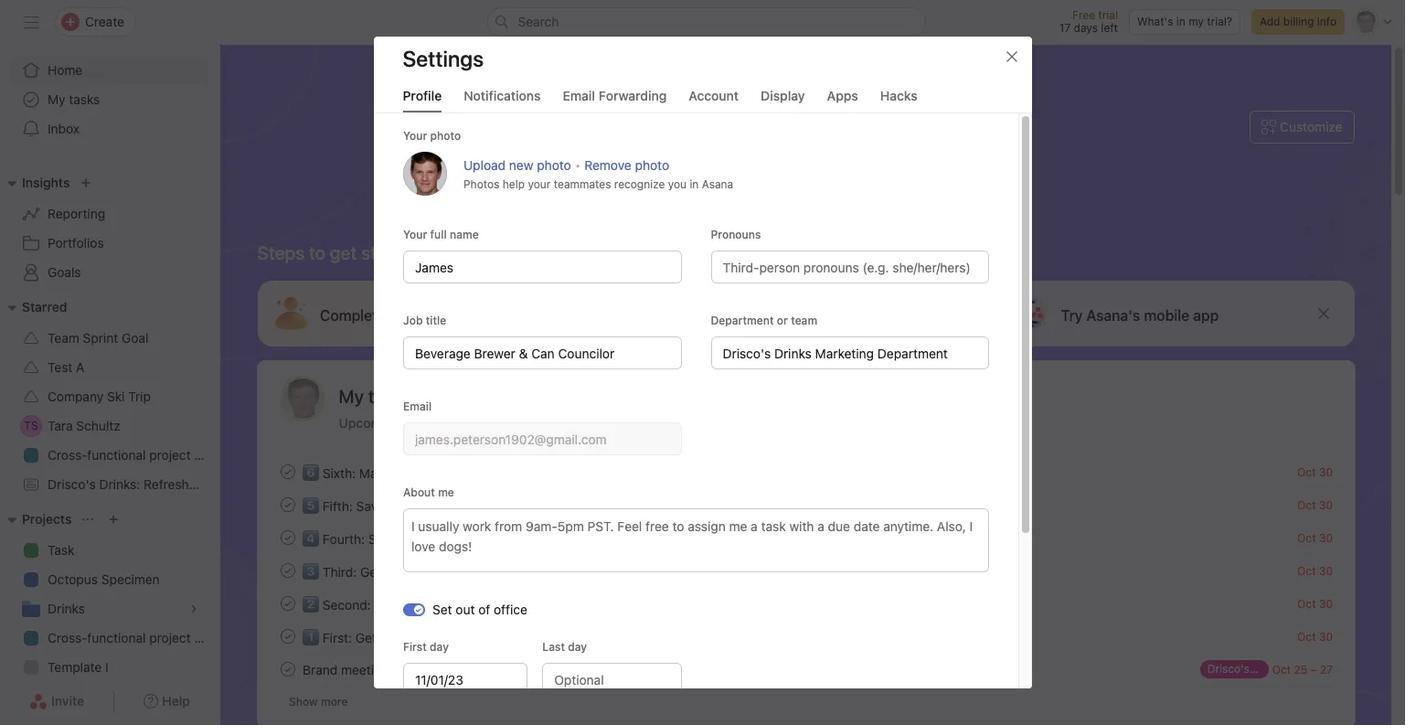 Task type: vqa. For each thing, say whether or not it's contained in the screenshot.
Completed
yes



Task type: describe. For each thing, give the bounding box(es) containing it.
2 cross-functional project plan link from the top
[[11, 624, 219, 653]]

Optional text field
[[542, 663, 681, 696]]

right
[[501, 597, 529, 612]]

the for marketing
[[420, 662, 439, 677]]

good afternoon, james
[[660, 155, 952, 190]]

oct for that's
[[1297, 597, 1316, 610]]

on
[[397, 531, 412, 546]]

•
[[575, 157, 580, 172]]

sprint
[[83, 330, 118, 346]]

inbox link
[[11, 114, 208, 144]]

4 30 from the top
[[1319, 564, 1333, 577]]

insights button
[[0, 172, 70, 194]]

oct for sections
[[1297, 564, 1316, 577]]

30 for incoming
[[1319, 531, 1333, 545]]

your full name
[[403, 228, 478, 241]]

what's in my trial?
[[1137, 15, 1233, 28]]

fourth:
[[322, 531, 365, 546]]

invite button
[[17, 685, 96, 718]]

0 horizontal spatial work
[[394, 465, 422, 481]]

2️⃣ second: find the layout that's right for you
[[302, 597, 573, 612]]

completed image for 3️⃣
[[277, 560, 299, 582]]

oct 25 – 27
[[1272, 662, 1333, 676]]

started
[[380, 630, 422, 645]]

projects element
[[0, 503, 219, 686]]

6️⃣
[[302, 465, 319, 481]]

0 vertical spatial team
[[791, 314, 817, 327]]

3️⃣
[[302, 564, 319, 579]]

name
[[449, 228, 478, 241]]

completed checkbox for 5️⃣
[[277, 494, 299, 516]]

oct 30 button for incoming
[[1297, 531, 1333, 545]]

search
[[518, 14, 559, 29]]

1 vertical spatial work
[[511, 531, 540, 546]]

projects button
[[0, 508, 72, 530]]

your for settings
[[403, 129, 427, 143]]

upload new photo button
[[463, 157, 571, 172]]

upload new photo • remove photo photos help your teammates recognize you in asana
[[463, 157, 733, 191]]

plan inside starred element
[[194, 447, 219, 463]]

search list box
[[487, 7, 926, 37]]

octopus
[[48, 571, 98, 587]]

in inside the upload new photo • remove photo photos help your teammates recognize you in asana
[[689, 177, 698, 191]]

drisco's for drisco's drinks
[[1207, 662, 1249, 676]]

ja
[[295, 390, 310, 407]]

completed image for 5️⃣
[[277, 494, 299, 516]]

full
[[430, 228, 446, 241]]

overdue (9)
[[423, 415, 496, 431]]

billing
[[1284, 15, 1314, 28]]

search button
[[487, 7, 926, 37]]

email for email forwarding
[[563, 88, 595, 103]]

apps
[[827, 88, 858, 103]]

functional inside projects element
[[87, 630, 146, 646]]

last
[[542, 640, 565, 654]]

completed checkbox for 3️⃣
[[277, 560, 299, 582]]

customize button
[[1250, 111, 1355, 144]]

1 horizontal spatial photo
[[536, 157, 571, 172]]

test a
[[48, 359, 84, 375]]

0 horizontal spatial team
[[505, 662, 535, 677]]

task link
[[11, 536, 208, 565]]

global element
[[0, 45, 219, 155]]

test
[[48, 359, 72, 375]]

inbox
[[48, 121, 80, 136]]

completed image for 4️⃣
[[277, 527, 299, 549]]

invite
[[51, 693, 84, 709]]

your photo
[[403, 129, 461, 143]]

30 for right
[[1319, 597, 1333, 610]]

2 project from the top
[[149, 630, 191, 646]]

new
[[509, 157, 533, 172]]

about
[[403, 486, 435, 499]]

2️⃣
[[302, 597, 319, 612]]

0 horizontal spatial photo
[[430, 129, 461, 143]]

more
[[320, 695, 347, 709]]

1 30 from the top
[[1319, 465, 1333, 479]]

upcoming button
[[339, 415, 401, 440]]

fifth:
[[322, 498, 352, 513]]

in inside button
[[1177, 15, 1186, 28]]

drisco's drinks: refreshment recommendation link
[[11, 470, 326, 499]]

make
[[359, 465, 390, 481]]

octopus specimen link
[[11, 565, 208, 594]]

upcoming
[[339, 415, 401, 431]]

plan inside projects element
[[194, 630, 219, 646]]

tasks inside my tasks link
[[69, 91, 100, 107]]

oct 30 for in
[[1297, 498, 1333, 512]]

third:
[[322, 564, 356, 579]]

find
[[374, 597, 399, 612]]

department
[[710, 314, 774, 327]]

sections
[[475, 564, 524, 579]]

1 oct 30 from the top
[[1297, 465, 1333, 479]]

collaborating
[[435, 498, 512, 513]]

about me
[[403, 486, 454, 499]]

left
[[1101, 21, 1118, 35]]

day for last day
[[568, 640, 587, 654]]

show more button
[[280, 689, 356, 715]]

schultz
[[76, 418, 120, 433]]

1️⃣
[[302, 630, 319, 645]]

for
[[532, 597, 549, 612]]

drisco's drinks link
[[1200, 660, 1285, 678]]

recognize
[[614, 177, 665, 191]]

team sprint goal
[[48, 330, 148, 346]]

second:
[[322, 597, 370, 612]]

refreshment
[[144, 476, 219, 492]]

30 for in
[[1319, 498, 1333, 512]]

show more
[[288, 695, 347, 709]]

your for your photo
[[403, 228, 427, 241]]

1 horizontal spatial tasks
[[482, 630, 513, 645]]

upload
[[463, 157, 505, 172]]

profile
[[403, 88, 442, 103]]

1 cross-functional project plan link from the top
[[11, 441, 219, 470]]

starred element
[[0, 291, 326, 503]]

you inside the upload new photo • remove photo photos help your teammates recognize you in asana
[[668, 177, 686, 191]]

oct for my
[[1297, 630, 1316, 643]]

tara schultz
[[48, 418, 120, 433]]

my tasks link
[[339, 384, 1332, 410]]

test a link
[[11, 353, 208, 382]]

my tasks
[[339, 386, 412, 407]]

stay
[[368, 531, 394, 546]]

completed checkbox for 4️⃣
[[277, 527, 299, 549]]

drisco's drinks
[[1207, 662, 1285, 676]]

1️⃣ first: get started using my tasks
[[302, 630, 513, 645]]

incoming
[[454, 531, 508, 546]]

cross-functional project plan inside starred element
[[48, 447, 219, 463]]

days
[[1074, 21, 1098, 35]]

asana inside the upload new photo • remove photo photos help your teammates recognize you in asana
[[702, 177, 733, 191]]

set
[[432, 602, 452, 617]]

sixth:
[[322, 465, 355, 481]]

email for email
[[403, 400, 431, 413]]

ja button
[[280, 377, 324, 421]]

organized
[[384, 564, 443, 579]]

trip
[[128, 389, 151, 404]]

upload new photo image
[[403, 152, 447, 196]]

specimen
[[101, 571, 160, 587]]



Task type: locate. For each thing, give the bounding box(es) containing it.
by
[[417, 498, 431, 513]]

cross- inside starred element
[[48, 447, 87, 463]]

goals
[[48, 264, 81, 280]]

2 completed image from the top
[[277, 593, 299, 614]]

oct 30
[[1297, 465, 1333, 479], [1297, 498, 1333, 512], [1297, 531, 1333, 545], [1297, 564, 1333, 577], [1297, 597, 1333, 610], [1297, 630, 1333, 643]]

functional inside starred element
[[87, 447, 146, 463]]

0 horizontal spatial email
[[403, 400, 431, 413]]

0 vertical spatial work
[[394, 465, 422, 481]]

0 vertical spatial email
[[563, 88, 595, 103]]

1 day from the left
[[429, 640, 448, 654]]

1 horizontal spatial work
[[511, 531, 540, 546]]

None text field
[[403, 336, 681, 369], [710, 336, 989, 369], [403, 663, 527, 696], [403, 336, 681, 369], [710, 336, 989, 369], [403, 663, 527, 696]]

1 vertical spatial completed image
[[277, 593, 299, 614]]

2 functional from the top
[[87, 630, 146, 646]]

6 oct 30 button from the top
[[1297, 630, 1333, 643]]

team
[[48, 330, 79, 346]]

completed checkbox left 6️⃣
[[277, 461, 299, 483]]

portfolios link
[[11, 229, 208, 258]]

remove
[[584, 157, 631, 172]]

in left my
[[1177, 15, 1186, 28]]

Completed checkbox
[[277, 494, 299, 516], [277, 593, 299, 614], [277, 625, 299, 647]]

completed
[[517, 415, 584, 431]]

tasks down home
[[69, 91, 100, 107]]

2 horizontal spatial in
[[1177, 15, 1186, 28]]

tasks
[[69, 91, 100, 107], [482, 630, 513, 645]]

1 vertical spatial drinks
[[1252, 662, 1285, 676]]

close image
[[1004, 49, 1019, 64]]

1 vertical spatial drisco's
[[1207, 662, 1249, 676]]

functional down drinks link
[[87, 630, 146, 646]]

0 vertical spatial cross-functional project plan
[[48, 447, 219, 463]]

2 completed checkbox from the top
[[277, 593, 299, 614]]

email inside button
[[563, 88, 595, 103]]

3 completed image from the top
[[277, 560, 299, 582]]

functional up drinks:
[[87, 447, 146, 463]]

project up drisco's drinks: refreshment recommendation link
[[149, 447, 191, 463]]

email up the overdue
[[403, 400, 431, 413]]

steps to get started
[[257, 242, 420, 263]]

completed checkbox for brand
[[277, 658, 299, 680]]

my up inbox
[[48, 91, 65, 107]]

0 vertical spatial functional
[[87, 447, 146, 463]]

oct 30 for right
[[1297, 597, 1333, 610]]

company ski trip
[[48, 389, 151, 404]]

functional
[[87, 447, 146, 463], [87, 630, 146, 646]]

profile button
[[403, 88, 442, 112]]

completed image for 1️⃣
[[277, 625, 299, 647]]

cross-
[[48, 447, 87, 463], [48, 630, 87, 646]]

1 vertical spatial cross-functional project plan link
[[11, 624, 219, 653]]

0 vertical spatial completed checkbox
[[277, 494, 299, 516]]

completed image
[[277, 527, 299, 549], [277, 593, 299, 614]]

my tasks
[[48, 91, 100, 107]]

account button
[[689, 88, 739, 112]]

0 vertical spatial get
[[360, 564, 381, 579]]

1 vertical spatial cross-functional project plan
[[48, 630, 219, 646]]

apps button
[[827, 88, 858, 112]]

drinks left 25
[[1252, 662, 1285, 676]]

1 completed image from the top
[[277, 461, 299, 483]]

job
[[403, 314, 422, 327]]

cross- up template
[[48, 630, 87, 646]]

the down first day
[[420, 662, 439, 677]]

0 horizontal spatial in
[[515, 498, 525, 513]]

0 vertical spatial cross-
[[48, 447, 87, 463]]

4 completed checkbox from the top
[[277, 658, 299, 680]]

6 30 from the top
[[1319, 630, 1333, 643]]

3 oct 30 from the top
[[1297, 531, 1333, 545]]

get
[[360, 564, 381, 579], [355, 630, 376, 645]]

0 horizontal spatial with
[[392, 662, 417, 677]]

oct for of
[[1297, 531, 1316, 545]]

completed checkbox for 2️⃣
[[277, 593, 299, 614]]

1 vertical spatial completed checkbox
[[277, 593, 299, 614]]

drisco's
[[48, 476, 96, 492], [1207, 662, 1249, 676]]

help
[[502, 177, 524, 191]]

1 vertical spatial of
[[478, 602, 490, 617]]

with up layout
[[446, 564, 471, 579]]

completed image for 2️⃣
[[277, 593, 299, 614]]

james
[[869, 155, 952, 190]]

0 vertical spatial tasks
[[69, 91, 100, 107]]

1 completed checkbox from the top
[[277, 461, 299, 483]]

cross-functional project plan up drinks:
[[48, 447, 219, 463]]

the right find
[[403, 597, 422, 612]]

1 vertical spatial my
[[461, 630, 478, 645]]

1 horizontal spatial day
[[568, 640, 587, 654]]

1 vertical spatial get
[[355, 630, 376, 645]]

1 plan from the top
[[194, 447, 219, 463]]

0 horizontal spatial tasks
[[69, 91, 100, 107]]

5️⃣ fifth: save time by collaborating in asana
[[302, 498, 565, 513]]

1 your from the top
[[403, 129, 427, 143]]

0 vertical spatial completed image
[[277, 527, 299, 549]]

5 oct 30 button from the top
[[1297, 597, 1333, 610]]

asana up pronouns at the top
[[702, 177, 733, 191]]

your down profile button
[[403, 129, 427, 143]]

completed checkbox left the 1️⃣ in the left bottom of the page
[[277, 625, 299, 647]]

1 horizontal spatial in
[[689, 177, 698, 191]]

1 vertical spatial your
[[403, 228, 427, 241]]

1 horizontal spatial you
[[668, 177, 686, 191]]

17
[[1060, 21, 1071, 35]]

drisco's inside starred element
[[48, 476, 96, 492]]

1 horizontal spatial team
[[791, 314, 817, 327]]

project
[[149, 447, 191, 463], [149, 630, 191, 646]]

oct 30 for incoming
[[1297, 531, 1333, 545]]

project inside starred element
[[149, 447, 191, 463]]

2 cross- from the top
[[48, 630, 87, 646]]

day for first day
[[429, 640, 448, 654]]

my
[[48, 91, 65, 107], [461, 630, 478, 645]]

what's in my trial? button
[[1129, 9, 1241, 35]]

team right marketing
[[505, 662, 535, 677]]

with down first
[[392, 662, 417, 677]]

1 vertical spatial project
[[149, 630, 191, 646]]

in right the recognize
[[689, 177, 698, 191]]

set out of office
[[432, 602, 527, 617]]

0 vertical spatial the
[[403, 597, 422, 612]]

1 vertical spatial plan
[[194, 630, 219, 646]]

work
[[394, 465, 422, 481], [511, 531, 540, 546]]

photos
[[463, 177, 499, 191]]

with
[[446, 564, 471, 579], [392, 662, 417, 677]]

your left "full"
[[403, 228, 427, 241]]

1 project from the top
[[149, 447, 191, 463]]

30 for tasks
[[1319, 630, 1333, 643]]

completed image
[[277, 461, 299, 483], [277, 494, 299, 516], [277, 560, 299, 582], [277, 625, 299, 647], [277, 658, 299, 680]]

hide sidebar image
[[24, 15, 38, 29]]

0 vertical spatial asana
[[702, 177, 733, 191]]

oct 30 button for right
[[1297, 597, 1333, 610]]

drinks inside projects element
[[48, 601, 85, 616]]

department or team
[[710, 314, 817, 327]]

account
[[689, 88, 739, 103]]

notifications
[[464, 88, 541, 103]]

set out of office switch
[[403, 603, 425, 616]]

ski
[[107, 389, 125, 404]]

you right for
[[552, 597, 573, 612]]

oct 30 button for in
[[1297, 498, 1333, 512]]

2 oct 30 from the top
[[1297, 498, 1333, 512]]

template
[[48, 659, 102, 675]]

cross-functional project plan link
[[11, 441, 219, 470], [11, 624, 219, 653]]

0 horizontal spatial drisco's
[[48, 476, 96, 492]]

home link
[[11, 56, 208, 85]]

team right or
[[791, 314, 817, 327]]

cross-functional project plan link up drinks:
[[11, 441, 219, 470]]

4 oct 30 from the top
[[1297, 564, 1333, 577]]

your
[[403, 129, 427, 143], [403, 228, 427, 241]]

1 cross- from the top
[[48, 447, 87, 463]]

cross- down tara on the bottom left of page
[[48, 447, 87, 463]]

day right first
[[429, 640, 448, 654]]

asana
[[702, 177, 733, 191], [529, 498, 565, 513]]

1 functional from the top
[[87, 447, 146, 463]]

free
[[1073, 8, 1095, 22]]

email left forwarding
[[563, 88, 595, 103]]

2 vertical spatial completed checkbox
[[277, 625, 299, 647]]

show
[[288, 695, 317, 709]]

I usually work from 9am-5pm PST. Feel free to assign me a task with a due date anytime. Also, I love dogs! text field
[[403, 508, 989, 572]]

1 cross-functional project plan from the top
[[48, 447, 219, 463]]

1 vertical spatial asana
[[529, 498, 565, 513]]

completed checkbox left "5️⃣"
[[277, 494, 299, 516]]

that's
[[464, 597, 498, 612]]

email forwarding
[[563, 88, 667, 103]]

first
[[403, 640, 426, 654]]

1 completed checkbox from the top
[[277, 494, 299, 516]]

5 30 from the top
[[1319, 597, 1333, 610]]

using
[[425, 630, 457, 645]]

in right collaborating
[[515, 498, 525, 513]]

photo down profile button
[[430, 129, 461, 143]]

completed checkbox for 1️⃣
[[277, 625, 299, 647]]

the for layout
[[403, 597, 422, 612]]

5️⃣
[[302, 498, 319, 513]]

completed button
[[517, 415, 584, 440]]

manageable
[[426, 465, 498, 481]]

(9)
[[477, 415, 496, 431]]

goals link
[[11, 258, 208, 287]]

None text field
[[403, 251, 681, 283], [403, 422, 681, 455], [403, 251, 681, 283], [403, 422, 681, 455]]

ts
[[24, 419, 38, 433]]

completed image for 6️⃣
[[277, 461, 299, 483]]

completed image for brand
[[277, 658, 299, 680]]

of right the top
[[439, 531, 451, 546]]

cross-functional project plan down drinks link
[[48, 630, 219, 646]]

get started
[[330, 242, 420, 263]]

your
[[528, 177, 550, 191]]

job title
[[403, 314, 446, 327]]

free trial 17 days left
[[1060, 8, 1118, 35]]

completed image left 3️⃣
[[277, 560, 299, 582]]

3 oct 30 button from the top
[[1297, 531, 1333, 545]]

1 vertical spatial cross-
[[48, 630, 87, 646]]

get for organized
[[360, 564, 381, 579]]

get right third:
[[360, 564, 381, 579]]

photo left •
[[536, 157, 571, 172]]

insights element
[[0, 166, 219, 291]]

overdue
[[423, 415, 474, 431]]

1 vertical spatial tasks
[[482, 630, 513, 645]]

1 vertical spatial email
[[403, 400, 431, 413]]

2 horizontal spatial photo
[[635, 157, 669, 172]]

0 vertical spatial of
[[439, 531, 451, 546]]

1 horizontal spatial email
[[563, 88, 595, 103]]

day right last
[[568, 640, 587, 654]]

Third-person pronouns (e.g. she/her/hers) text field
[[710, 251, 989, 283]]

2 your from the top
[[403, 228, 427, 241]]

oct 30 for tasks
[[1297, 630, 1333, 643]]

1 vertical spatial you
[[552, 597, 573, 612]]

3 completed checkbox from the top
[[277, 560, 299, 582]]

completed checkbox left 3️⃣
[[277, 560, 299, 582]]

completed checkbox left 4️⃣
[[277, 527, 299, 549]]

meeting
[[341, 662, 389, 677]]

completed image left the 1️⃣ in the left bottom of the page
[[277, 625, 299, 647]]

work up about
[[394, 465, 422, 481]]

0 horizontal spatial drinks
[[48, 601, 85, 616]]

3 30 from the top
[[1319, 531, 1333, 545]]

brand
[[302, 662, 337, 677]]

0 horizontal spatial of
[[439, 531, 451, 546]]

teammates
[[553, 177, 611, 191]]

get right the first:
[[355, 630, 376, 645]]

drisco's for drisco's drinks: refreshment recommendation
[[48, 476, 96, 492]]

my inside global element
[[48, 91, 65, 107]]

0 horizontal spatial day
[[429, 640, 448, 654]]

0 vertical spatial in
[[1177, 15, 1186, 28]]

3 completed checkbox from the top
[[277, 625, 299, 647]]

0 vertical spatial drisco's
[[48, 476, 96, 492]]

1 horizontal spatial with
[[446, 564, 471, 579]]

completed checkbox left brand
[[277, 658, 299, 680]]

2 30 from the top
[[1319, 498, 1333, 512]]

company ski trip link
[[11, 382, 208, 411]]

first day
[[403, 640, 448, 654]]

5 oct 30 from the top
[[1297, 597, 1333, 610]]

1 horizontal spatial drisco's
[[1207, 662, 1249, 676]]

6 oct 30 from the top
[[1297, 630, 1333, 643]]

trial?
[[1207, 15, 1233, 28]]

2 plan from the top
[[194, 630, 219, 646]]

0 vertical spatial drinks
[[48, 601, 85, 616]]

2 day from the left
[[568, 640, 587, 654]]

1 vertical spatial functional
[[87, 630, 146, 646]]

add billing info button
[[1252, 9, 1345, 35]]

insights
[[22, 175, 70, 190]]

completed checkbox left 2️⃣
[[277, 593, 299, 614]]

1 completed image from the top
[[277, 527, 299, 549]]

0 vertical spatial with
[[446, 564, 471, 579]]

display
[[761, 88, 805, 103]]

cross-functional project plan inside projects element
[[48, 630, 219, 646]]

1 horizontal spatial my
[[461, 630, 478, 645]]

get for started
[[355, 630, 376, 645]]

drinks down octopus
[[48, 601, 85, 616]]

my down out
[[461, 630, 478, 645]]

5 completed image from the top
[[277, 658, 299, 680]]

0 vertical spatial project
[[149, 447, 191, 463]]

project down drinks link
[[149, 630, 191, 646]]

0 vertical spatial cross-functional project plan link
[[11, 441, 219, 470]]

1 horizontal spatial of
[[478, 602, 490, 617]]

0 vertical spatial plan
[[194, 447, 219, 463]]

oct 30 button for tasks
[[1297, 630, 1333, 643]]

4 oct 30 button from the top
[[1297, 564, 1333, 577]]

the
[[403, 597, 422, 612], [420, 662, 439, 677]]

1 vertical spatial in
[[689, 177, 698, 191]]

oct for collaborating
[[1297, 498, 1316, 512]]

2 completed image from the top
[[277, 494, 299, 516]]

2 vertical spatial in
[[515, 498, 525, 513]]

0 horizontal spatial my
[[48, 91, 65, 107]]

1 horizontal spatial asana
[[702, 177, 733, 191]]

office
[[493, 602, 527, 617]]

1 oct 30 button from the top
[[1297, 465, 1333, 479]]

tasks down office
[[482, 630, 513, 645]]

completed image left brand
[[277, 658, 299, 680]]

drisco's up projects
[[48, 476, 96, 492]]

completed checkbox for 6️⃣
[[277, 461, 299, 483]]

1 vertical spatial with
[[392, 662, 417, 677]]

cross-functional project plan link up i
[[11, 624, 219, 653]]

completed image left "5️⃣"
[[277, 494, 299, 516]]

remove photo button
[[584, 157, 669, 172]]

out
[[455, 602, 474, 617]]

work up sections
[[511, 531, 540, 546]]

0 horizontal spatial you
[[552, 597, 573, 612]]

2 cross-functional project plan from the top
[[48, 630, 219, 646]]

drisco's left 25
[[1207, 662, 1249, 676]]

brand meeting with the marketing team
[[302, 662, 535, 677]]

asana right collaborating
[[529, 498, 565, 513]]

marketing
[[443, 662, 502, 677]]

0 horizontal spatial asana
[[529, 498, 565, 513]]

0 vertical spatial you
[[668, 177, 686, 191]]

4 completed image from the top
[[277, 625, 299, 647]]

0 vertical spatial your
[[403, 129, 427, 143]]

1 vertical spatial the
[[420, 662, 439, 677]]

projects
[[22, 511, 72, 527]]

2 oct 30 button from the top
[[1297, 498, 1333, 512]]

2 completed checkbox from the top
[[277, 527, 299, 549]]

1 horizontal spatial drinks
[[1252, 662, 1285, 676]]

you right the recognize
[[668, 177, 686, 191]]

0 vertical spatial my
[[48, 91, 65, 107]]

25
[[1294, 662, 1307, 676]]

cross- inside projects element
[[48, 630, 87, 646]]

completed image left 4️⃣
[[277, 527, 299, 549]]

photo up the recognize
[[635, 157, 669, 172]]

Completed checkbox
[[277, 461, 299, 483], [277, 527, 299, 549], [277, 560, 299, 582], [277, 658, 299, 680]]

of right out
[[478, 602, 490, 617]]

plan
[[194, 447, 219, 463], [194, 630, 219, 646]]

completed image left 2️⃣
[[277, 593, 299, 614]]

top
[[416, 531, 435, 546]]

completed image left 6️⃣
[[277, 461, 299, 483]]

1 vertical spatial team
[[505, 662, 535, 677]]

email forwarding button
[[563, 88, 667, 112]]



